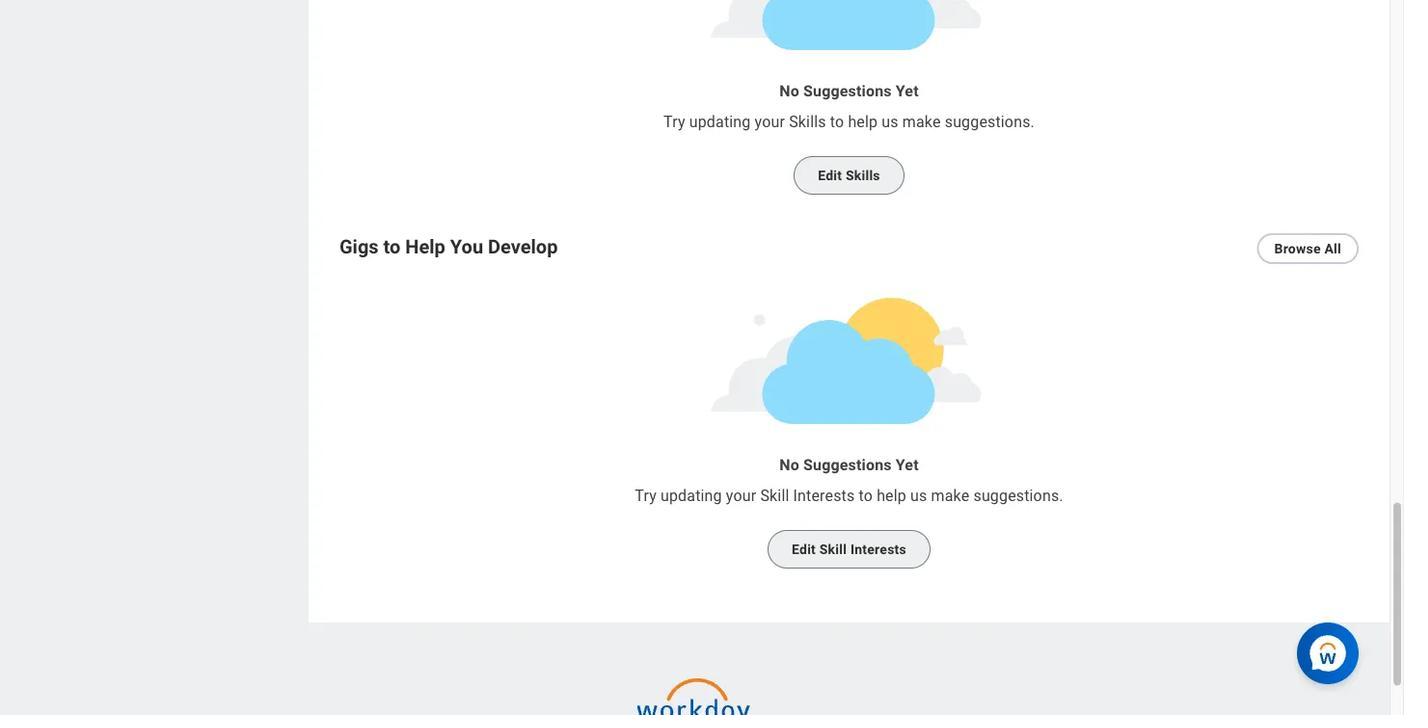 Task type: locate. For each thing, give the bounding box(es) containing it.
edit skill interests button
[[768, 531, 931, 569]]

1 vertical spatial interests
[[851, 542, 907, 558]]

1 horizontal spatial skills
[[846, 168, 880, 184]]

no suggestions yet
[[780, 82, 919, 100], [780, 456, 919, 474]]

no up try updating your skill interests to help us make suggestions.
[[780, 456, 800, 474]]

no suggestions yet for to
[[780, 82, 919, 100]]

skills
[[789, 113, 826, 131], [846, 168, 880, 184]]

1 vertical spatial suggestions
[[804, 456, 892, 474]]

1 no from the top
[[780, 82, 800, 100]]

us up edit skill interests button
[[911, 487, 927, 505]]

1 horizontal spatial to
[[830, 113, 844, 131]]

0 vertical spatial edit
[[818, 168, 842, 184]]

0 vertical spatial your
[[755, 113, 785, 131]]

1 horizontal spatial try
[[664, 113, 685, 131]]

edit
[[818, 168, 842, 184], [792, 542, 816, 558]]

region
[[0, 0, 309, 623]]

try
[[664, 113, 685, 131], [635, 487, 657, 505]]

1 vertical spatial no suggestions yet
[[780, 456, 919, 474]]

0 vertical spatial skills
[[789, 113, 826, 131]]

suggestions up try updating your skill interests to help us make suggestions.
[[804, 456, 892, 474]]

2 vertical spatial to
[[859, 487, 873, 505]]

yet up try updating your skills to help us make suggestions.
[[896, 82, 919, 100]]

to up 'edit skill interests'
[[859, 487, 873, 505]]

1 horizontal spatial skill
[[820, 542, 847, 558]]

1 vertical spatial skill
[[820, 542, 847, 558]]

edit for to
[[818, 168, 842, 184]]

1 vertical spatial yet
[[896, 456, 919, 474]]

2 no suggestions yet from the top
[[780, 456, 919, 474]]

try for try updating your skills to help us make suggestions.
[[664, 113, 685, 131]]

yet for make
[[896, 82, 919, 100]]

try updating your skill interests to help us make suggestions.
[[635, 487, 1064, 505]]

0 vertical spatial no suggestions yet
[[780, 82, 919, 100]]

no up try updating your skills to help us make suggestions.
[[780, 82, 800, 100]]

1 horizontal spatial edit
[[818, 168, 842, 184]]

updating for try updating your skill interests to help us make suggestions.
[[661, 487, 722, 505]]

0 vertical spatial updating
[[689, 113, 751, 131]]

no for skills
[[780, 82, 800, 100]]

1 vertical spatial no
[[780, 456, 800, 474]]

make
[[903, 113, 941, 131], [931, 487, 970, 505]]

to right gigs
[[383, 235, 401, 258]]

no suggestions yet up try updating your skills to help us make suggestions.
[[780, 82, 919, 100]]

yet for us
[[896, 456, 919, 474]]

0 vertical spatial yet
[[896, 82, 919, 100]]

gigs to help you develop
[[340, 235, 558, 258]]

1 vertical spatial to
[[383, 235, 401, 258]]

updating
[[689, 113, 751, 131], [661, 487, 722, 505]]

interests inside button
[[851, 542, 907, 558]]

skill
[[760, 487, 789, 505], [820, 542, 847, 558]]

skill up edit skill interests button
[[760, 487, 789, 505]]

try updating your skills to help us make suggestions.
[[664, 113, 1035, 131]]

0 horizontal spatial skill
[[760, 487, 789, 505]]

skills up edit skills
[[789, 113, 826, 131]]

no suggestions yet for interests
[[780, 456, 919, 474]]

interests down try updating your skill interests to help us make suggestions.
[[851, 542, 907, 558]]

0 vertical spatial suggestions
[[804, 82, 892, 100]]

0 horizontal spatial try
[[635, 487, 657, 505]]

1 suggestions from the top
[[804, 82, 892, 100]]

all
[[1325, 241, 1342, 257]]

skills down try updating your skills to help us make suggestions.
[[846, 168, 880, 184]]

us up edit skills button
[[882, 113, 899, 131]]

0 vertical spatial skill
[[760, 487, 789, 505]]

logo image
[[637, 670, 753, 716]]

interests
[[793, 487, 855, 505], [851, 542, 907, 558]]

2 suggestions from the top
[[804, 456, 892, 474]]

2 horizontal spatial to
[[859, 487, 873, 505]]

suggestions
[[804, 82, 892, 100], [804, 456, 892, 474]]

edit skills
[[818, 168, 880, 184]]

0 horizontal spatial edit
[[792, 542, 816, 558]]

1 vertical spatial try
[[635, 487, 657, 505]]

1 vertical spatial edit
[[792, 542, 816, 558]]

yet
[[896, 82, 919, 100], [896, 456, 919, 474]]

suggestions up try updating your skills to help us make suggestions.
[[804, 82, 892, 100]]

interests up 'edit skill interests'
[[793, 487, 855, 505]]

us
[[882, 113, 899, 131], [911, 487, 927, 505]]

skill down try updating your skill interests to help us make suggestions.
[[820, 542, 847, 558]]

to up edit skills
[[830, 113, 844, 131]]

0 horizontal spatial us
[[882, 113, 899, 131]]

to
[[830, 113, 844, 131], [383, 235, 401, 258], [859, 487, 873, 505]]

0 vertical spatial to
[[830, 113, 844, 131]]

2 yet from the top
[[896, 456, 919, 474]]

1 no suggestions yet from the top
[[780, 82, 919, 100]]

help up edit skills
[[848, 113, 878, 131]]

suggestions.
[[945, 113, 1035, 131], [974, 487, 1064, 505]]

your
[[755, 113, 785, 131], [726, 487, 756, 505]]

help up 'edit skill interests'
[[877, 487, 907, 505]]

0 vertical spatial try
[[664, 113, 685, 131]]

yet up try updating your skill interests to help us make suggestions.
[[896, 456, 919, 474]]

0 vertical spatial no
[[780, 82, 800, 100]]

edit down try updating your skill interests to help us make suggestions.
[[792, 542, 816, 558]]

1 vertical spatial your
[[726, 487, 756, 505]]

2 no from the top
[[780, 456, 800, 474]]

no suggestions yet up try updating your skill interests to help us make suggestions.
[[780, 456, 919, 474]]

edit down try updating your skills to help us make suggestions.
[[818, 168, 842, 184]]

1 vertical spatial skills
[[846, 168, 880, 184]]

1 vertical spatial updating
[[661, 487, 722, 505]]

suggestions for interests
[[804, 456, 892, 474]]

help
[[848, 113, 878, 131], [877, 487, 907, 505]]

1 horizontal spatial us
[[911, 487, 927, 505]]

1 vertical spatial us
[[911, 487, 927, 505]]

develop
[[488, 235, 558, 258]]

no
[[780, 82, 800, 100], [780, 456, 800, 474]]

skill inside button
[[820, 542, 847, 558]]

1 yet from the top
[[896, 82, 919, 100]]



Task type: describe. For each thing, give the bounding box(es) containing it.
gigs
[[340, 235, 379, 258]]

your for skill
[[726, 487, 756, 505]]

skills inside button
[[846, 168, 880, 184]]

1 vertical spatial suggestions.
[[974, 487, 1064, 505]]

updating for try updating your skills to help us make suggestions.
[[689, 113, 751, 131]]

1 vertical spatial make
[[931, 487, 970, 505]]

0 vertical spatial suggestions.
[[945, 113, 1035, 131]]

browse all
[[1275, 241, 1342, 257]]

1 vertical spatial help
[[877, 487, 907, 505]]

0 horizontal spatial skills
[[789, 113, 826, 131]]

0 vertical spatial us
[[882, 113, 899, 131]]

suggestions for to
[[804, 82, 892, 100]]

your for skills
[[755, 113, 785, 131]]

browse all link
[[1257, 234, 1359, 264]]

try for try updating your skill interests to help us make suggestions.
[[635, 487, 657, 505]]

edit skills button
[[794, 156, 905, 195]]

help
[[405, 235, 445, 258]]

no for skill
[[780, 456, 800, 474]]

0 vertical spatial make
[[903, 113, 941, 131]]

edit skill interests
[[792, 542, 907, 558]]

edit for interests
[[792, 542, 816, 558]]

browse
[[1275, 241, 1321, 257]]

you
[[450, 235, 483, 258]]

0 vertical spatial interests
[[793, 487, 855, 505]]

0 vertical spatial help
[[848, 113, 878, 131]]

0 horizontal spatial to
[[383, 235, 401, 258]]



Task type: vqa. For each thing, say whether or not it's contained in the screenshot.
satisfaction
no



